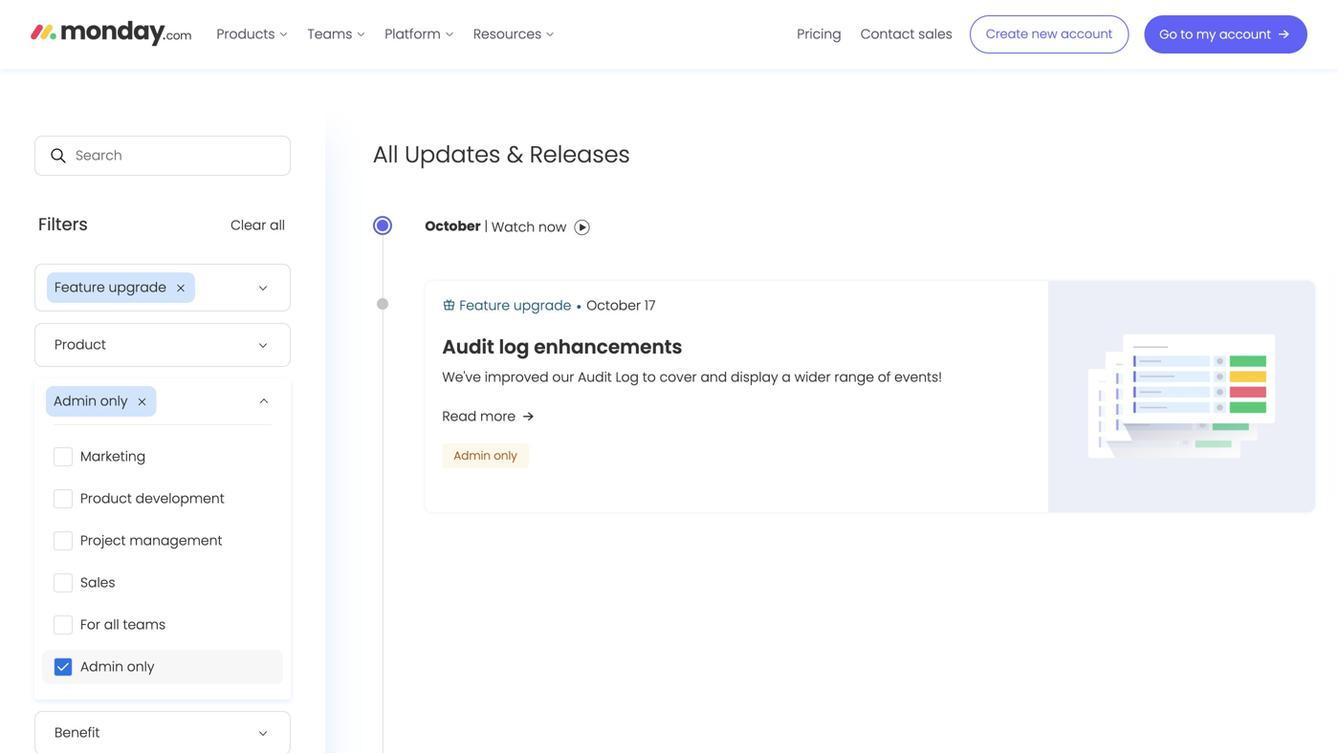 Task type: locate. For each thing, give the bounding box(es) containing it.
0 horizontal spatial to
[[643, 368, 656, 387]]

product development option
[[42, 482, 283, 517]]

remove value image for admin only
[[135, 398, 149, 406]]

october left watch
[[425, 217, 481, 236]]

products link
[[207, 19, 298, 50]]

list
[[207, 0, 565, 69], [788, 0, 962, 69]]

improved
[[485, 368, 549, 387]]

0 vertical spatial audit
[[442, 334, 494, 361]]

all right for
[[104, 616, 119, 635]]

product inside "popup button"
[[55, 336, 106, 354]]

0 vertical spatial remove value image
[[174, 284, 187, 292]]

1 vertical spatial october
[[587, 296, 641, 315]]

0 vertical spatial admin only
[[54, 392, 128, 411]]

admin down for
[[80, 658, 123, 677]]

product development
[[80, 490, 225, 508]]

marketing option
[[42, 440, 283, 475]]

1 vertical spatial all
[[104, 616, 119, 635]]

events!
[[894, 368, 942, 387]]

admin only down read more link
[[454, 448, 517, 464]]

feature down filters
[[55, 278, 105, 297]]

account
[[1061, 25, 1113, 43], [1219, 26, 1271, 43]]

product up project
[[80, 490, 132, 508]]

product for product development
[[80, 490, 132, 508]]

new
[[1032, 25, 1058, 43]]

october right •
[[587, 296, 641, 315]]

teams
[[123, 616, 166, 635]]

1 horizontal spatial to
[[1181, 26, 1193, 43]]

close button for upgrade
[[174, 280, 187, 296]]

admin down read more
[[454, 448, 491, 464]]

all
[[270, 216, 285, 235], [104, 616, 119, 635]]

1 horizontal spatial october
[[587, 296, 641, 315]]

0 horizontal spatial all
[[104, 616, 119, 635]]

•
[[576, 296, 582, 317]]

1 vertical spatial audit
[[578, 368, 612, 387]]

admin only down for all teams
[[80, 658, 154, 677]]

1 vertical spatial only
[[494, 448, 517, 464]]

1 vertical spatial close button
[[135, 394, 149, 409]]

admin only
[[54, 392, 128, 411], [454, 448, 517, 464], [80, 658, 154, 677]]

0 horizontal spatial remove value image
[[135, 398, 149, 406]]

only
[[100, 392, 128, 411], [494, 448, 517, 464], [127, 658, 154, 677]]

releases
[[530, 139, 630, 171]]

0 vertical spatial product
[[55, 336, 106, 354]]

0 vertical spatial close button
[[174, 280, 187, 296]]

close button for only
[[135, 394, 149, 409]]

product for product
[[55, 336, 106, 354]]

feature upgrade
[[55, 278, 166, 297]]

1 horizontal spatial account
[[1219, 26, 1271, 43]]

remove value image up marketing option
[[135, 398, 149, 406]]

remove value image up product "popup button"
[[174, 284, 187, 292]]

development
[[136, 490, 225, 508]]

|
[[481, 217, 492, 236]]

close button up marketing option
[[135, 394, 149, 409]]

admin up marketing
[[54, 392, 97, 411]]

2 vertical spatial only
[[127, 658, 154, 677]]

account right new
[[1061, 25, 1113, 43]]

only down more
[[494, 448, 517, 464]]

audit right our
[[578, 368, 612, 387]]

0 horizontal spatial list
[[207, 0, 565, 69]]

1 horizontal spatial close button
[[174, 280, 187, 296]]

to right go
[[1181, 26, 1193, 43]]

1 vertical spatial remove value image
[[135, 398, 149, 406]]

upgrade up product "popup button"
[[109, 278, 166, 297]]

upgrade for feature upgrade • october 17
[[514, 296, 571, 315]]

defult 1 image
[[1048, 281, 1315, 512]]

0 horizontal spatial upgrade
[[109, 278, 166, 297]]

read more
[[442, 408, 516, 426]]

2 list from the left
[[788, 0, 962, 69]]

2 vertical spatial admin
[[80, 658, 123, 677]]

upgrade inside feature upgrade • october 17
[[514, 296, 571, 315]]

remove value image for feature upgrade
[[174, 284, 187, 292]]

october
[[425, 217, 481, 236], [587, 296, 641, 315]]

display
[[731, 368, 778, 387]]

product
[[55, 336, 106, 354], [80, 490, 132, 508]]

only down teams
[[127, 658, 154, 677]]

0 vertical spatial admin
[[54, 392, 97, 411]]

2 vertical spatial admin only
[[80, 658, 154, 677]]

benefit
[[55, 724, 100, 743]]

all right clear
[[270, 216, 285, 235]]

1 vertical spatial to
[[643, 368, 656, 387]]

0 horizontal spatial account
[[1061, 25, 1113, 43]]

0 horizontal spatial feature
[[55, 278, 105, 297]]

product down feature upgrade
[[55, 336, 106, 354]]

clear all button
[[231, 216, 285, 235]]

monday.com logo image
[[31, 12, 192, 53]]

project
[[80, 532, 126, 551]]

log
[[499, 334, 529, 361]]

resources link
[[464, 19, 565, 50]]

more
[[480, 408, 516, 426]]

watch now link
[[492, 212, 590, 243]]

pricing
[[797, 25, 841, 43]]

0 horizontal spatial october
[[425, 217, 481, 236]]

audit up we've at the left of page
[[442, 334, 494, 361]]

product inside option
[[80, 490, 132, 508]]

create
[[986, 25, 1028, 43]]

0 vertical spatial to
[[1181, 26, 1193, 43]]

upgrade
[[109, 278, 166, 297], [514, 296, 571, 315]]

Search text field
[[35, 137, 290, 175]]

1 vertical spatial admin
[[454, 448, 491, 464]]

watch now
[[492, 218, 567, 237]]

to
[[1181, 26, 1193, 43], [643, 368, 656, 387]]

range
[[834, 368, 874, 387]]

close button up product "popup button"
[[174, 280, 187, 296]]

1 list from the left
[[207, 0, 565, 69]]

to right log
[[643, 368, 656, 387]]

account inside create new account button
[[1061, 25, 1113, 43]]

all for clear
[[270, 216, 285, 235]]

teams link
[[298, 19, 375, 50]]

watch
[[492, 218, 535, 237]]

create new account button
[[970, 15, 1129, 54]]

0 horizontal spatial audit
[[442, 334, 494, 361]]

0 vertical spatial all
[[270, 216, 285, 235]]

sales
[[80, 574, 115, 593]]

remove value image
[[174, 284, 187, 292], [135, 398, 149, 406]]

1 horizontal spatial remove value image
[[174, 284, 187, 292]]

close button
[[174, 280, 187, 296], [135, 394, 149, 409]]

admin only inside admin only option
[[80, 658, 154, 677]]

go
[[1160, 26, 1177, 43]]

all inside for all teams option
[[104, 616, 119, 635]]

account right my
[[1219, 26, 1271, 43]]

my
[[1197, 26, 1216, 43]]

0 horizontal spatial close button
[[135, 394, 149, 409]]

admin
[[54, 392, 97, 411], [454, 448, 491, 464], [80, 658, 123, 677]]

1 vertical spatial product
[[80, 490, 132, 508]]

1 horizontal spatial feature
[[460, 296, 510, 315]]

for all teams
[[80, 616, 166, 635]]

1 horizontal spatial upgrade
[[514, 296, 571, 315]]

sales
[[918, 25, 953, 43]]

audit
[[442, 334, 494, 361], [578, 368, 612, 387]]

admin inside option
[[80, 658, 123, 677]]

upgrade left •
[[514, 296, 571, 315]]

feature right new feature upgrade icon in the top left of the page
[[460, 296, 510, 315]]

october inside feature upgrade • october 17
[[587, 296, 641, 315]]

filters
[[38, 212, 88, 237]]

feature
[[55, 278, 105, 297], [460, 296, 510, 315]]

admin only up marketing
[[54, 392, 128, 411]]

1 horizontal spatial list
[[788, 0, 962, 69]]

1 horizontal spatial audit
[[578, 368, 612, 387]]

product button
[[34, 323, 291, 367]]

feature inside feature upgrade • october 17
[[460, 296, 510, 315]]

account inside go to my account button
[[1219, 26, 1271, 43]]

only up marketing
[[100, 392, 128, 411]]

1 horizontal spatial all
[[270, 216, 285, 235]]

enhancements
[[534, 334, 682, 361]]



Task type: describe. For each thing, give the bounding box(es) containing it.
all
[[373, 139, 398, 171]]

0 vertical spatial october
[[425, 217, 481, 236]]

main element
[[207, 0, 1308, 69]]

to inside 'audit log enhancements we've improved our audit log to cover and display a wider range of events!'
[[643, 368, 656, 387]]

&
[[507, 139, 523, 171]]

updates
[[405, 139, 501, 171]]

0 vertical spatial only
[[100, 392, 128, 411]]

products
[[217, 25, 275, 43]]

resources
[[473, 25, 542, 43]]

teams
[[308, 25, 352, 43]]

and
[[701, 368, 727, 387]]

17
[[645, 296, 656, 315]]

admin only option
[[42, 651, 283, 685]]

clear
[[231, 216, 266, 235]]

feature for feature upgrade
[[55, 278, 105, 297]]

platform
[[385, 25, 441, 43]]

wider
[[795, 368, 831, 387]]

clear all
[[231, 216, 285, 235]]

contact sales button
[[851, 19, 962, 50]]

now
[[539, 218, 567, 237]]

log
[[616, 368, 639, 387]]

project management option
[[42, 524, 283, 559]]

audit log enhancements we've improved our audit log to cover and display a wider range of events!
[[442, 334, 942, 387]]

1 vertical spatial admin only
[[454, 448, 517, 464]]

our
[[552, 368, 574, 387]]

read
[[442, 408, 477, 426]]

sales option
[[42, 566, 283, 601]]

go to my account button
[[1144, 15, 1308, 54]]

go to my account
[[1160, 26, 1271, 43]]

list containing products
[[207, 0, 565, 69]]

benefit button
[[34, 712, 291, 754]]

new feature upgrade icon image
[[442, 298, 456, 312]]

watch now button
[[492, 212, 590, 243]]

pricing link
[[788, 19, 851, 50]]

read more link
[[442, 406, 539, 429]]

contact
[[861, 25, 915, 43]]

for
[[80, 616, 100, 635]]

management
[[129, 532, 222, 551]]

platform link
[[375, 19, 464, 50]]

marketing
[[80, 448, 146, 466]]

to inside button
[[1181, 26, 1193, 43]]

we've
[[442, 368, 481, 387]]

for all teams option
[[42, 608, 283, 643]]

cover
[[660, 368, 697, 387]]

contact sales
[[861, 25, 953, 43]]

list containing pricing
[[788, 0, 962, 69]]

only inside option
[[127, 658, 154, 677]]

feature upgrade • october 17
[[460, 296, 656, 317]]

of
[[878, 368, 891, 387]]

create new account
[[986, 25, 1113, 43]]

feature for feature upgrade • october 17
[[460, 296, 510, 315]]

all updates & releases
[[373, 139, 630, 171]]

all for for
[[104, 616, 119, 635]]

a
[[782, 368, 791, 387]]

project management
[[80, 532, 222, 551]]

upgrade for feature upgrade
[[109, 278, 166, 297]]



Task type: vqa. For each thing, say whether or not it's contained in the screenshot.
Releases
yes



